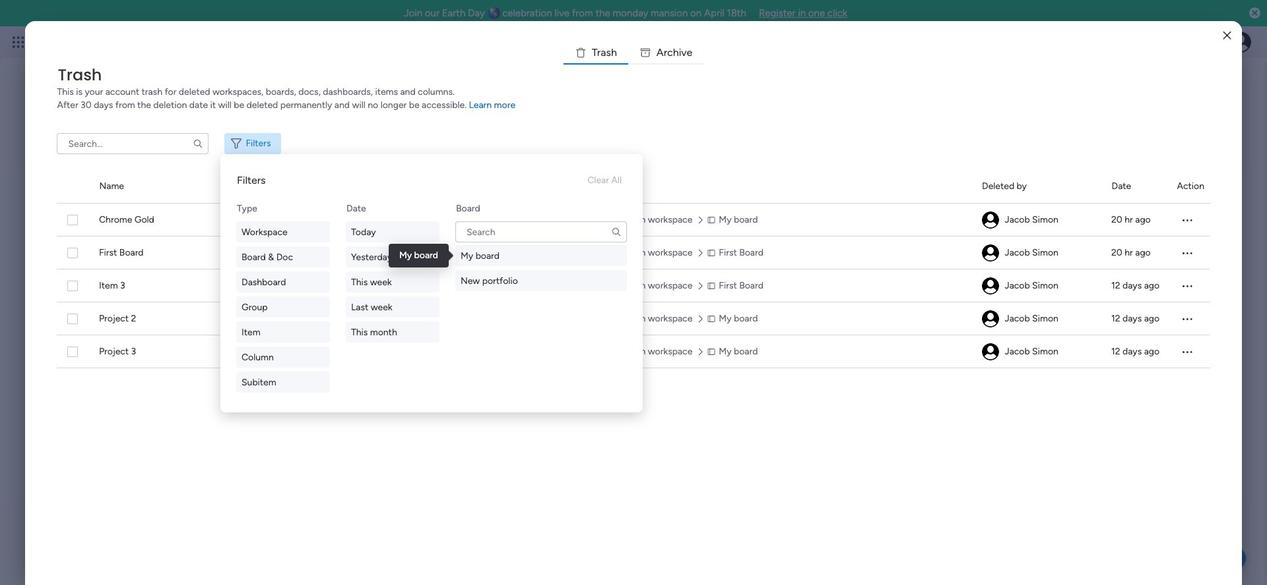 Task type: locate. For each thing, give the bounding box(es) containing it.
0 vertical spatial jacob simon image
[[1230, 32, 1251, 53]]

menu image
[[1181, 214, 1194, 227]]

table
[[57, 170, 1210, 565]]

Search for items in the recycle bin search field
[[57, 133, 209, 154]]

search image
[[193, 139, 204, 149], [611, 227, 622, 238]]

0 vertical spatial search image
[[193, 139, 204, 149]]

search image for search search box
[[611, 227, 622, 238]]

2 row from the top
[[57, 237, 1210, 270]]

0 horizontal spatial jacob simon image
[[982, 245, 1000, 262]]

select product image
[[12, 36, 25, 49]]

column header
[[57, 170, 83, 203], [99, 170, 479, 203], [586, 170, 966, 203], [982, 170, 1096, 203], [1112, 170, 1161, 203], [1177, 170, 1210, 203]]

1 horizontal spatial search image
[[611, 227, 622, 238]]

row group
[[57, 170, 1210, 204]]

cell
[[495, 204, 571, 237], [982, 204, 1096, 237], [495, 237, 571, 270], [982, 237, 1096, 270], [1177, 237, 1210, 270], [495, 270, 571, 303], [982, 270, 1096, 303], [1177, 270, 1210, 303], [982, 303, 1096, 336], [1177, 303, 1210, 336], [982, 336, 1096, 369], [1177, 336, 1210, 369]]

jacob simon image
[[982, 212, 1000, 229], [982, 278, 1000, 295], [982, 311, 1000, 328], [982, 344, 1000, 361]]

1 column header from the left
[[57, 170, 83, 203]]

row
[[57, 204, 1210, 237], [57, 237, 1210, 270], [57, 270, 1210, 303], [57, 303, 1210, 336], [57, 336, 1210, 369]]

None search field
[[57, 133, 209, 154]]

jacob simon image
[[1230, 32, 1251, 53], [982, 245, 1000, 262]]

0 horizontal spatial search image
[[193, 139, 204, 149]]

3 column header from the left
[[586, 170, 966, 203]]

None search field
[[455, 222, 627, 243]]

2 jacob simon image from the top
[[982, 278, 1000, 295]]

1 vertical spatial search image
[[611, 227, 622, 238]]

1 horizontal spatial jacob simon image
[[1230, 32, 1251, 53]]

1 vertical spatial jacob simon image
[[982, 245, 1000, 262]]

3 row from the top
[[57, 270, 1210, 303]]

4 jacob simon image from the top
[[982, 344, 1000, 361]]

6 column header from the left
[[1177, 170, 1210, 203]]



Task type: vqa. For each thing, say whether or not it's contained in the screenshot.
select product 'image'
yes



Task type: describe. For each thing, give the bounding box(es) containing it.
4 column header from the left
[[982, 170, 1096, 203]]

3 jacob simon image from the top
[[982, 311, 1000, 328]]

1 jacob simon image from the top
[[982, 212, 1000, 229]]

Search search field
[[455, 222, 627, 243]]

5 column header from the left
[[1112, 170, 1161, 203]]

5 row from the top
[[57, 336, 1210, 369]]

1 row from the top
[[57, 204, 1210, 237]]

2 column header from the left
[[99, 170, 479, 203]]

close image
[[1223, 31, 1231, 41]]

jacob simon image inside row
[[982, 245, 1000, 262]]

search image for search for items in the recycle bin search box on the left top
[[193, 139, 204, 149]]

4 row from the top
[[57, 303, 1210, 336]]



